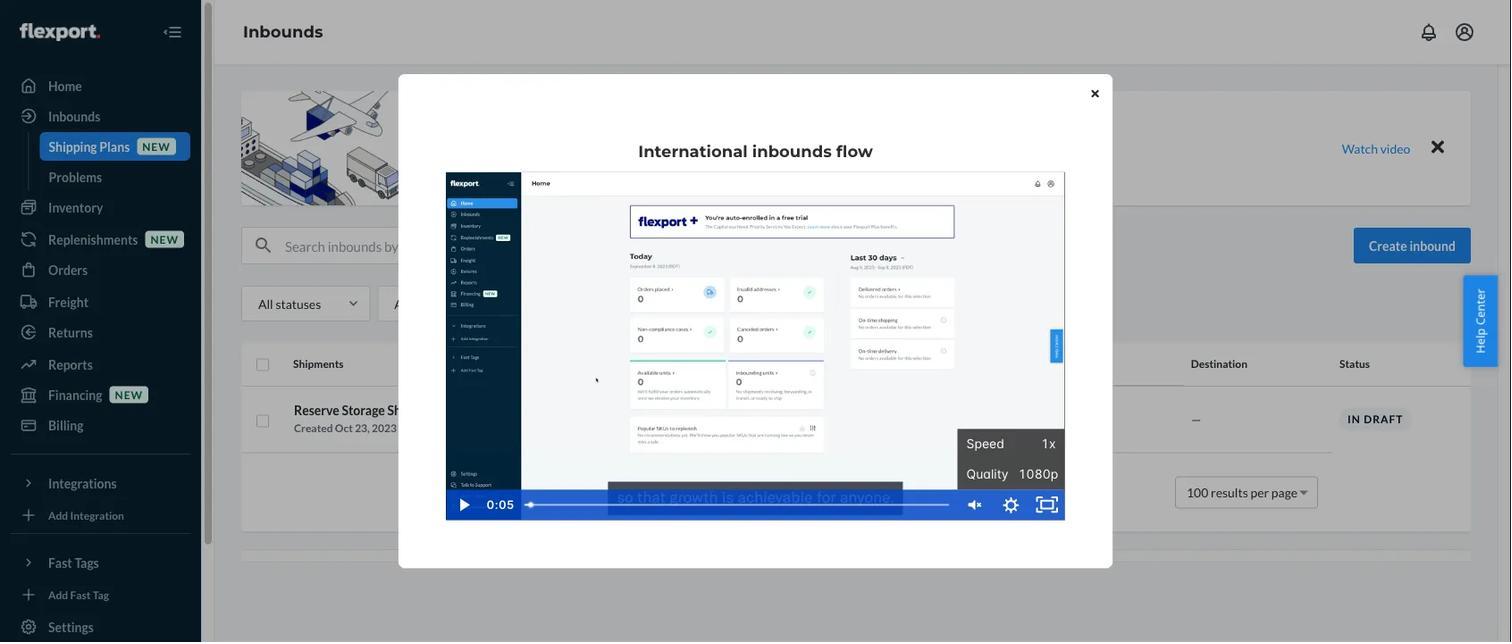 Task type: vqa. For each thing, say whether or not it's contained in the screenshot.
International
yes



Task type: describe. For each thing, give the bounding box(es) containing it.
center
[[1472, 289, 1488, 325]]

speed
[[966, 437, 1004, 452]]

quality
[[966, 467, 1008, 482]]

inbounds
[[752, 142, 832, 162]]

help center button
[[1463, 275, 1498, 367]]

help center
[[1472, 289, 1488, 354]]

international
[[638, 142, 748, 162]]



Task type: locate. For each thing, give the bounding box(es) containing it.
video element
[[446, 172, 1065, 520]]

1080p
[[1018, 467, 1058, 482]]

1x
[[1041, 437, 1056, 452]]

flow
[[836, 142, 873, 162]]

international inbounds flow
[[638, 142, 873, 162]]

close image
[[1091, 88, 1099, 99]]

international inbounds flow dialog
[[398, 74, 1113, 568]]

help
[[1472, 328, 1488, 354]]



